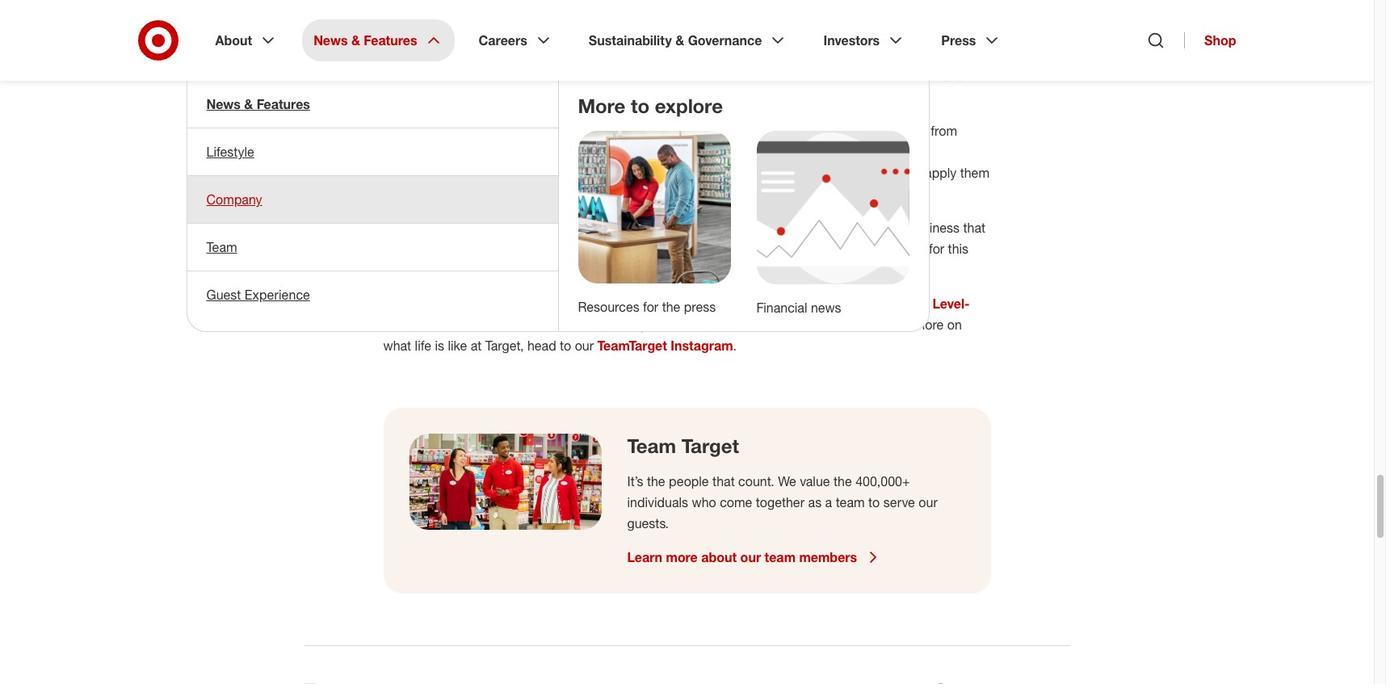 Task type: locate. For each thing, give the bounding box(es) containing it.
1 horizontal spatial about
[[701, 549, 737, 565]]

internship
[[383, 262, 440, 278], [599, 295, 656, 312]]

chain down engineering.
[[464, 89, 495, 105]]

from up apply
[[931, 123, 957, 139]]

is right life
[[435, 337, 444, 354]]

investors link
[[812, 19, 917, 61]]

0 vertical spatial that
[[583, 144, 605, 160]]

future up throughout
[[449, 220, 486, 236]]

team up it's
[[627, 434, 676, 458]]

1 vertical spatial supply
[[782, 165, 821, 181]]

facility down support
[[859, 165, 896, 181]]

1 vertical spatial about
[[514, 295, 547, 312]]

to down 400,000+
[[868, 494, 880, 510]]

0 vertical spatial team
[[206, 239, 237, 255]]

1 vertical spatial team
[[627, 434, 676, 458]]

0 vertical spatial from
[[520, 47, 547, 63]]

1 vertical spatial internship
[[599, 295, 656, 312]]

this down business
[[948, 241, 969, 257]]

our down resources
[[575, 337, 594, 354]]

a left reason! at the top
[[463, 262, 470, 278]]

resources for the press link
[[578, 299, 716, 315]]

at right intern
[[942, 68, 953, 84]]

0 vertical spatial can't
[[469, 123, 497, 139]]

that up 'use'
[[583, 144, 605, 160]]

0 horizontal spatial you
[[430, 241, 451, 257]]

1 vertical spatial science
[[383, 68, 430, 84]]

0 horizontal spatial ,
[[586, 316, 590, 333]]

our inside i can't wait to continue my career with target. after hearing so many testimonials from current team members, i truly feel that i can grow my career here and target will support me in whichever way i go. i can't wait to use the skills i have learned at this supply chain facility and apply them to future buildings in our network.
[[505, 186, 524, 202]]

programs
[[383, 316, 444, 333]]

buildings
[[435, 186, 488, 202]]

individuals
[[627, 494, 688, 510]]

to down the an
[[631, 94, 650, 118]]

1 horizontal spatial at
[[744, 165, 755, 181]]

0 vertical spatial about
[[770, 220, 803, 236]]

governance
[[688, 32, 762, 48]]

1 vertical spatial career
[[693, 144, 730, 160]]

0 horizontal spatial chain
[[464, 89, 495, 105]]

at
[[942, 68, 953, 84], [744, 165, 755, 181], [471, 337, 482, 354]]

you down 'advice for future interns:' at top left
[[430, 241, 451, 257]]

0 horizontal spatial supply
[[422, 89, 461, 105]]

0 vertical spatial at
[[942, 68, 953, 84]]

science
[[701, 47, 747, 63], [383, 68, 430, 84]]

400,000+
[[856, 473, 910, 489]]

of inside don't be afraid to venture out and learn about different areas of business that interest you throughout the internship. believe in yourself and your abilities — you were picked for this internship for a reason!
[[894, 220, 905, 236]]

0 vertical spatial career
[[617, 123, 654, 139]]

0 horizontal spatial news & features
[[206, 96, 310, 112]]

news & features
[[314, 32, 417, 48], [206, 96, 310, 112]]

a right as
[[825, 494, 832, 510]]

on
[[947, 316, 962, 333]]

0 horizontal spatial team
[[428, 144, 457, 160]]

1 horizontal spatial supply
[[782, 165, 821, 181]]

about inside don't be afraid to venture out and learn about different areas of business that interest you throughout the internship. believe in yourself and your abilities — you were picked for this internship for a reason!
[[770, 220, 803, 236]]

1 vertical spatial more
[[914, 316, 944, 333]]

0 horizontal spatial can't
[[469, 123, 497, 139]]

more down reason! at the top
[[481, 295, 510, 312]]

0 horizontal spatial features
[[257, 96, 310, 112]]

supply up next:
[[422, 89, 461, 105]]

is
[[626, 68, 636, 84], [435, 337, 444, 354]]

to up 'believe'
[[628, 220, 640, 236]]

i right next:
[[462, 123, 465, 139]]

0 vertical spatial target
[[383, 89, 419, 105]]

out up yourself
[[690, 220, 709, 236]]

1 vertical spatial features
[[257, 96, 310, 112]]

more inside learn more about our team members link
[[666, 549, 698, 565]]

& left entry
[[884, 295, 893, 312]]

the right value
[[834, 473, 852, 489]]

i left have
[[659, 165, 662, 181]]

lifestyle
[[206, 144, 254, 160]]

facility inside i can't wait to continue my career with target. after hearing so many testimonials from current team members, i truly feel that i can grow my career here and target will support me in whichever way i go. i can't wait to use the skills i have learned at this supply chain facility and apply them to future buildings in our network.
[[859, 165, 896, 181]]

0 horizontal spatial my
[[596, 123, 614, 139]]

& up the lifestyle
[[244, 96, 253, 112]]

0 vertical spatial news & features link
[[302, 19, 454, 61]]

to
[[631, 94, 650, 118], [528, 123, 539, 139], [566, 165, 577, 181], [383, 186, 395, 202], [628, 220, 640, 236], [433, 295, 445, 312], [560, 337, 571, 354], [868, 494, 880, 510]]

1 horizontal spatial that
[[713, 473, 735, 489]]

2 vertical spatial team
[[765, 549, 796, 565]]

to left 'use'
[[566, 165, 577, 181]]

0 vertical spatial future
[[398, 186, 432, 202]]

1 horizontal spatial my
[[672, 144, 689, 160]]

0 horizontal spatial is
[[435, 337, 444, 354]]

more right learn
[[666, 549, 698, 565]]

inspired to learn more about target's internship programs? check out our
[[383, 295, 811, 312]]

0 horizontal spatial team
[[206, 239, 237, 255]]

it's
[[627, 473, 643, 489]]

of up assets
[[686, 47, 697, 63]]

target inside delaney just graduated from the missouri university of science and technology with a bachelor of science in engineering. this summer, she is an assets protection operations management intern at a target supply chain facility in chicago.
[[383, 89, 419, 105]]

0 vertical spatial .
[[885, 316, 888, 333]]

you right — in the right of the page
[[831, 241, 851, 257]]

more inside . for more on what life is like at target, head to our
[[914, 316, 944, 333]]

programs?
[[659, 295, 722, 312]]

our up interns:
[[505, 186, 524, 202]]

, left culture
[[723, 316, 727, 333]]

operations
[[761, 68, 822, 84]]

financial news
[[756, 300, 841, 316]]

internships & entry level- programs link
[[383, 295, 970, 333]]

learn inside don't be afraid to venture out and learn about different areas of business that interest you throughout the internship. believe in yourself and your abilities — you were picked for this internship for a reason!
[[738, 220, 766, 236]]

science up protection
[[701, 47, 747, 63]]

1 horizontal spatial you
[[831, 241, 851, 257]]

1 horizontal spatial internship
[[599, 295, 656, 312]]

2 vertical spatial about
[[701, 549, 737, 565]]

target.
[[685, 123, 724, 139]]

value
[[800, 473, 830, 489]]

1 horizontal spatial learn
[[738, 220, 766, 236]]

for
[[429, 220, 446, 236], [929, 241, 944, 257], [444, 262, 459, 278], [643, 299, 658, 315]]

my down more in the left of the page
[[596, 123, 614, 139]]

2 horizontal spatial that
[[963, 220, 986, 236]]

target up people
[[682, 434, 739, 458]]

1 horizontal spatial of
[[894, 220, 905, 236]]

from
[[520, 47, 547, 63], [931, 123, 957, 139]]

2 horizontal spatial more
[[914, 316, 944, 333]]

2 vertical spatial that
[[713, 473, 735, 489]]

internship up including
[[599, 295, 656, 312]]

0 vertical spatial out
[[690, 220, 709, 236]]

2 vertical spatial target
[[682, 434, 739, 458]]

supply
[[422, 89, 461, 105], [782, 165, 821, 181]]

to inside site navigation element
[[631, 94, 650, 118]]

1 vertical spatial target
[[788, 144, 823, 160]]

be
[[574, 220, 589, 236]]

the
[[551, 47, 569, 63], [605, 165, 624, 181], [521, 241, 540, 257], [662, 299, 680, 315], [647, 473, 665, 489], [834, 473, 852, 489]]

0 vertical spatial careers
[[479, 32, 527, 48]]

1 vertical spatial careers
[[473, 316, 521, 333]]

the down interns:
[[521, 241, 540, 257]]

for up and careers resources , including our benefits , culture and interview tips
[[643, 299, 658, 315]]

at down "here"
[[744, 165, 755, 181]]

internship.
[[543, 241, 603, 257]]

can't down the truly
[[507, 165, 535, 181]]

future down whichever
[[398, 186, 432, 202]]

from up this
[[520, 47, 547, 63]]

team inside it's the people that count. we value the 400,000+ individuals who come together as a team to serve our guests.
[[836, 494, 865, 510]]

throughout
[[454, 241, 518, 257]]

0 horizontal spatial from
[[520, 47, 547, 63]]

team inside team link
[[206, 239, 237, 255]]

of up 'picked'
[[894, 220, 905, 236]]

and up operations
[[751, 47, 773, 63]]

1 vertical spatial facility
[[859, 165, 896, 181]]

for inside site navigation element
[[643, 299, 658, 315]]

she
[[602, 68, 623, 84]]

guest experience
[[206, 287, 310, 303]]

news
[[811, 300, 841, 316]]

facility
[[499, 89, 536, 105], [859, 165, 896, 181]]

the right 'use'
[[605, 165, 624, 181]]

supply inside i can't wait to continue my career with target. after hearing so many testimonials from current team members, i truly feel that i can grow my career here and target will support me in whichever way i go. i can't wait to use the skills i have learned at this supply chain facility and apply them to future buildings in our network.
[[782, 165, 821, 181]]

is left the an
[[626, 68, 636, 84]]

hearing
[[759, 123, 802, 139]]

out right check
[[766, 295, 785, 312]]

wait up 'network.'
[[539, 165, 562, 181]]

1 vertical spatial with
[[658, 123, 682, 139]]

future
[[398, 186, 432, 202], [449, 220, 486, 236]]

the up and careers resources , including our benefits , culture and interview tips
[[662, 299, 680, 315]]

and up 'like'
[[447, 316, 469, 333]]

can't up members,
[[469, 123, 497, 139]]

for down business
[[929, 241, 944, 257]]

0 vertical spatial team
[[428, 144, 457, 160]]

1 horizontal spatial science
[[701, 47, 747, 63]]

careers up engineering.
[[479, 32, 527, 48]]

2 horizontal spatial target
[[788, 144, 823, 160]]

that inside it's the people that count. we value the 400,000+ individuals who come together as a team to serve our guests.
[[713, 473, 735, 489]]

learn
[[738, 220, 766, 236], [449, 295, 477, 312]]

level-
[[933, 295, 970, 312]]

with inside delaney just graduated from the missouri university of science and technology with a bachelor of science in engineering. this summer, she is an assets protection operations management intern at a target supply chain facility in chicago.
[[846, 47, 870, 63]]

so
[[805, 123, 819, 139]]

interest
[[383, 241, 426, 257]]

to down resources
[[560, 337, 571, 354]]

career up learned
[[693, 144, 730, 160]]

team left members at the right bottom of the page
[[765, 549, 796, 565]]

. down culture link
[[733, 337, 737, 354]]

our down come on the bottom of the page
[[740, 549, 761, 565]]

me
[[898, 144, 916, 160]]

0 horizontal spatial .
[[733, 337, 737, 354]]

features
[[364, 32, 417, 48], [257, 96, 310, 112]]

0 horizontal spatial facility
[[499, 89, 536, 105]]

more
[[578, 94, 626, 118]]

our inside . for more on what life is like at target, head to our
[[575, 337, 594, 354]]

advice
[[383, 220, 425, 236]]

with up management
[[846, 47, 870, 63]]

2 horizontal spatial at
[[942, 68, 953, 84]]

chain inside i can't wait to continue my career with target. after hearing so many testimonials from current team members, i truly feel that i can grow my career here and target will support me in whichever way i go. i can't wait to use the skills i have learned at this supply chain facility and apply them to future buildings in our network.
[[824, 165, 855, 181]]

a down press
[[957, 68, 964, 84]]

the up "summer,"
[[551, 47, 569, 63]]

team up "guest"
[[206, 239, 237, 255]]

sustainability
[[589, 32, 672, 48]]

this inside i can't wait to continue my career with target. after hearing so many testimonials from current team members, i truly feel that i can grow my career here and target will support me in whichever way i go. i can't wait to use the skills i have learned at this supply chain facility and apply them to future buildings in our network.
[[758, 165, 779, 181]]

of
[[686, 47, 697, 63], [939, 47, 950, 63], [894, 220, 905, 236]]

& inside internships & entry level- programs
[[884, 295, 893, 312]]

lifestyle link
[[187, 128, 558, 175]]

in down venture
[[652, 241, 662, 257]]

to inside it's the people that count. we value the 400,000+ individuals who come together as a team to serve our guests.
[[868, 494, 880, 510]]

& for internships & entry level- programs link
[[884, 295, 893, 312]]

0 horizontal spatial news
[[206, 96, 241, 112]]

0 horizontal spatial more
[[481, 295, 510, 312]]

out
[[690, 220, 709, 236], [766, 295, 785, 312]]

& left delaney just on the left top of the page
[[351, 32, 360, 48]]

learn up your
[[738, 220, 766, 236]]

with up grow
[[658, 123, 682, 139]]

2 you from the left
[[831, 241, 851, 257]]

team for team target
[[627, 434, 676, 458]]

continue
[[543, 123, 593, 139]]

team down next:
[[428, 144, 457, 160]]

facility inside delaney just graduated from the missouri university of science and technology with a bachelor of science in engineering. this summer, she is an assets protection operations management intern at a target supply chain facility in chicago.
[[499, 89, 536, 105]]

0 horizontal spatial internship
[[383, 262, 440, 278]]

your
[[740, 241, 765, 257]]

target down so on the top
[[788, 144, 823, 160]]

resources for the press
[[578, 299, 716, 315]]

2 horizontal spatial about
[[770, 220, 803, 236]]

i left go.
[[472, 165, 475, 181]]

1 vertical spatial from
[[931, 123, 957, 139]]

learn more about our team members
[[627, 549, 857, 565]]

culture link
[[730, 316, 773, 333]]

target inside i can't wait to continue my career with target. after hearing so many testimonials from current team members, i truly feel that i can grow my career here and target will support me in whichever way i go. i can't wait to use the skills i have learned at this supply chain facility and apply them to future buildings in our network.
[[788, 144, 823, 160]]

chain down will
[[824, 165, 855, 181]]

internship inside don't be afraid to venture out and learn about different areas of business that interest you throughout the internship. believe in yourself and your abilities — you were picked for this internship for a reason!
[[383, 262, 440, 278]]

1 horizontal spatial facility
[[859, 165, 896, 181]]

& for sustainability & governance link
[[675, 32, 684, 48]]

1 horizontal spatial .
[[885, 316, 888, 333]]

future inside i can't wait to continue my career with target. after hearing so many testimonials from current team members, i truly feel that i can grow my career here and target will support me in whichever way i go. i can't wait to use the skills i have learned at this supply chain facility and apply them to future buildings in our network.
[[398, 186, 432, 202]]

them
[[960, 165, 990, 181]]

for down throughout
[[444, 262, 459, 278]]

business
[[908, 220, 960, 236]]

1 vertical spatial learn
[[449, 295, 477, 312]]

0 vertical spatial internship
[[383, 262, 440, 278]]

company link
[[187, 176, 558, 223]]

0 vertical spatial this
[[758, 165, 779, 181]]

at right 'like'
[[471, 337, 482, 354]]

many
[[823, 123, 854, 139]]

at inside delaney just graduated from the missouri university of science and technology with a bachelor of science in engineering. this summer, she is an assets protection operations management intern at a target supply chain facility in chicago.
[[942, 68, 953, 84]]

about
[[215, 32, 252, 48]]

our inside it's the people that count. we value the 400,000+ individuals who come together as a team to serve our guests.
[[919, 494, 938, 510]]

supply inside delaney just graduated from the missouri university of science and technology with a bachelor of science in engineering. this summer, she is an assets protection operations management intern at a target supply chain facility in chicago.
[[422, 89, 461, 105]]

1 horizontal spatial this
[[948, 241, 969, 257]]

in inside don't be afraid to venture out and learn about different areas of business that interest you throughout the internship. believe in yourself and your abilities — you were picked for this internship for a reason!
[[652, 241, 662, 257]]

target for supply
[[383, 89, 419, 105]]

different
[[807, 220, 855, 236]]

news & features link
[[302, 19, 454, 61], [187, 81, 558, 128]]

& for the topmost news & features link
[[351, 32, 360, 48]]

in down this
[[539, 89, 549, 105]]

like
[[448, 337, 467, 354]]

is inside . for more on what life is like at target, head to our
[[435, 337, 444, 354]]

about up careers resources link
[[514, 295, 547, 312]]

and down learned
[[712, 220, 734, 236]]

careers up target,
[[473, 316, 521, 333]]

team for team
[[206, 239, 237, 255]]

together
[[756, 494, 805, 510]]

0 horizontal spatial that
[[583, 144, 605, 160]]

. for more on what life is like at target, head to our
[[383, 316, 962, 354]]

the inside delaney just graduated from the missouri university of science and technology with a bachelor of science in engineering. this summer, she is an assets protection operations management intern at a target supply chain facility in chicago.
[[551, 47, 569, 63]]

1 horizontal spatial team
[[627, 434, 676, 458]]

0 vertical spatial learn
[[738, 220, 766, 236]]

. left for
[[885, 316, 888, 333]]

career up 'can'
[[617, 123, 654, 139]]

of right the bachelor
[[939, 47, 950, 63]]

1 horizontal spatial ,
[[723, 316, 727, 333]]

0 horizontal spatial science
[[383, 68, 430, 84]]

1 horizontal spatial features
[[364, 32, 417, 48]]

& up assets
[[675, 32, 684, 48]]

, down "inspired to learn more about target's internship programs? check out our" on the top of the page
[[586, 316, 590, 333]]

0 horizontal spatial target
[[383, 89, 419, 105]]

from inside i can't wait to continue my career with target. after hearing so many testimonials from current team members, i truly feel that i can grow my career here and target will support me in whichever way i go. i can't wait to use the skills i have learned at this supply chain facility and apply them to future buildings in our network.
[[931, 123, 957, 139]]

1 vertical spatial wait
[[539, 165, 562, 181]]

0 vertical spatial with
[[846, 47, 870, 63]]

0 horizontal spatial out
[[690, 220, 709, 236]]

0 vertical spatial features
[[364, 32, 417, 48]]

a target team member helps a guest in electronics image
[[578, 131, 731, 284]]

0 vertical spatial more
[[481, 295, 510, 312]]

go.
[[479, 165, 496, 181]]

1 vertical spatial chain
[[824, 165, 855, 181]]

target,
[[485, 337, 524, 354]]

team target
[[627, 434, 739, 458]]

1 horizontal spatial from
[[931, 123, 957, 139]]

have
[[666, 165, 693, 181]]

,
[[586, 316, 590, 333], [723, 316, 727, 333]]

0 horizontal spatial with
[[658, 123, 682, 139]]

guest experience link
[[187, 271, 558, 318]]

that up come on the bottom of the page
[[713, 473, 735, 489]]

abilities
[[769, 241, 813, 257]]

0 vertical spatial news
[[314, 32, 348, 48]]

target up what's
[[383, 89, 419, 105]]

& inside sustainability & governance link
[[675, 32, 684, 48]]

this down "here"
[[758, 165, 779, 181]]

0 horizontal spatial at
[[471, 337, 482, 354]]

1 horizontal spatial can't
[[507, 165, 535, 181]]

science down delaney just on the left top of the page
[[383, 68, 430, 84]]

1 horizontal spatial with
[[846, 47, 870, 63]]

that inside don't be afraid to venture out and learn about different areas of business that interest you throughout the internship. believe in yourself and your abilities — you were picked for this internship for a reason!
[[963, 220, 986, 236]]

careers
[[479, 32, 527, 48], [473, 316, 521, 333]]

our down resources for the press link on the top of the page
[[649, 316, 670, 333]]

1 horizontal spatial team
[[765, 549, 796, 565]]

1 horizontal spatial more
[[666, 549, 698, 565]]

a inside it's the people that count. we value the 400,000+ individuals who come together as a team to serve our guests.
[[825, 494, 832, 510]]

our
[[505, 186, 524, 202], [789, 295, 808, 312], [649, 316, 670, 333], [575, 337, 594, 354], [919, 494, 938, 510], [740, 549, 761, 565]]

about down who
[[701, 549, 737, 565]]

1 vertical spatial my
[[672, 144, 689, 160]]



Task type: vqa. For each thing, say whether or not it's contained in the screenshot.
top "DAY"
no



Task type: describe. For each thing, give the bounding box(es) containing it.
count.
[[738, 473, 774, 489]]

0 vertical spatial my
[[596, 123, 614, 139]]

and down financial
[[777, 316, 799, 333]]

investors
[[823, 32, 880, 48]]

don't
[[539, 220, 570, 236]]

grow
[[640, 144, 669, 160]]

inspired
[[383, 295, 430, 312]]

learn more about our team members link
[[627, 547, 883, 567]]

guests.
[[627, 515, 669, 531]]

1 horizontal spatial news
[[314, 32, 348, 48]]

to down whichever
[[383, 186, 395, 202]]

yourself
[[666, 241, 711, 257]]

. inside . for more on what life is like at target, head to our
[[885, 316, 888, 333]]

what's
[[383, 123, 425, 139]]

1 horizontal spatial wait
[[539, 165, 562, 181]]

what
[[383, 337, 411, 354]]

learn
[[627, 549, 662, 565]]

explore
[[655, 94, 723, 118]]

1 vertical spatial out
[[766, 295, 785, 312]]

team inside i can't wait to continue my career with target. after hearing so many testimonials from current team members, i truly feel that i can grow my career here and target will support me in whichever way i go. i can't wait to use the skills i have learned at this supply chain facility and apply them to future buildings in our network.
[[428, 144, 457, 160]]

careers inside 'link'
[[479, 32, 527, 48]]

press
[[941, 32, 976, 48]]

internships
[[811, 295, 880, 312]]

check
[[725, 295, 763, 312]]

support
[[849, 144, 895, 160]]

financial news link
[[756, 300, 841, 316]]

is inside delaney just graduated from the missouri university of science and technology with a bachelor of science in engineering. this summer, she is an assets protection operations management intern at a target supply chain facility in chicago.
[[626, 68, 636, 84]]

shop
[[1204, 32, 1236, 48]]

and down hearing
[[763, 144, 785, 160]]

i right go.
[[500, 165, 503, 181]]

for
[[892, 316, 910, 333]]

0 horizontal spatial career
[[617, 123, 654, 139]]

this
[[522, 68, 546, 84]]

out inside don't be afraid to venture out and learn about different areas of business that interest you throughout the internship. believe in yourself and your abilities — you were picked for this internship for a reason!
[[690, 220, 709, 236]]

and inside delaney just graduated from the missouri university of science and technology with a bachelor of science in engineering. this summer, she is an assets protection operations management intern at a target supply chain facility in chicago.
[[751, 47, 773, 63]]

areas
[[858, 220, 890, 236]]

and careers resources , including our benefits , culture and interview tips
[[444, 316, 885, 333]]

the inside i can't wait to continue my career with target. after hearing so many testimonials from current team members, i truly feel that i can grow my career here and target will support me in whichever way i go. i can't wait to use the skills i have learned at this supply chain facility and apply them to future buildings in our network.
[[605, 165, 624, 181]]

next:
[[428, 123, 458, 139]]

the inside don't be afraid to venture out and learn about different areas of business that interest you throughout the internship. believe in yourself and your abilities — you were picked for this internship for a reason!
[[521, 241, 540, 257]]

the right it's
[[647, 473, 665, 489]]

sustainability & governance link
[[577, 19, 799, 61]]

interview
[[802, 316, 858, 333]]

the inside site navigation element
[[662, 299, 680, 315]]

experience
[[245, 287, 310, 303]]

apply
[[925, 165, 957, 181]]

delaney just
[[383, 47, 454, 63]]

tips
[[862, 316, 885, 333]]

0 horizontal spatial learn
[[449, 295, 477, 312]]

at inside i can't wait to continue my career with target. after hearing so many testimonials from current team members, i truly feel that i can grow my career here and target will support me in whichever way i go. i can't wait to use the skills i have learned at this supply chain facility and apply them to future buildings in our network.
[[744, 165, 755, 181]]

0 horizontal spatial of
[[686, 47, 697, 63]]

come
[[720, 494, 752, 510]]

1 vertical spatial news & features link
[[187, 81, 558, 128]]

management
[[826, 68, 902, 84]]

target's
[[551, 295, 595, 312]]

from inside delaney just graduated from the missouri university of science and technology with a bachelor of science in engineering. this summer, she is an assets protection operations management intern at a target supply chain facility in chicago.
[[520, 47, 547, 63]]

i left the truly
[[522, 144, 526, 160]]

1 you from the left
[[430, 241, 451, 257]]

to inside . for more on what life is like at target, head to our
[[560, 337, 571, 354]]

and down the me
[[900, 165, 921, 181]]

0 vertical spatial wait
[[501, 123, 524, 139]]

in right the me
[[920, 144, 930, 160]]

resources
[[578, 299, 639, 315]]

picked
[[887, 241, 925, 257]]

teamtarget instagram .
[[597, 337, 737, 354]]

0 horizontal spatial about
[[514, 295, 547, 312]]

company
[[206, 191, 262, 208]]

culture
[[730, 316, 773, 333]]

press
[[684, 299, 716, 315]]

target for will
[[788, 144, 823, 160]]

with inside i can't wait to continue my career with target. after hearing so many testimonials from current team members, i truly feel that i can grow my career here and target will support me in whichever way i go. i can't wait to use the skills i have learned at this supply chain facility and apply them to future buildings in our network.
[[658, 123, 682, 139]]

serve
[[883, 494, 915, 510]]

chain inside delaney just graduated from the missouri university of science and technology with a bachelor of science in engineering. this summer, she is an assets protection operations management intern at a target supply chain facility in chicago.
[[464, 89, 495, 105]]

skills
[[627, 165, 655, 181]]

graphic illustration of a stock chart image
[[756, 131, 909, 284]]

0 vertical spatial science
[[701, 47, 747, 63]]

network.
[[527, 186, 577, 202]]

bachelor
[[884, 47, 935, 63]]

members,
[[461, 144, 519, 160]]

learned
[[697, 165, 740, 181]]

in down go.
[[491, 186, 501, 202]]

1 vertical spatial can't
[[507, 165, 535, 181]]

who
[[692, 494, 716, 510]]

that inside i can't wait to continue my career with target. after hearing so many testimonials from current team members, i truly feel that i can grow my career here and target will support me in whichever way i go. i can't wait to use the skills i have learned at this supply chain facility and apply them to future buildings in our network.
[[583, 144, 605, 160]]

in down delaney just on the left top of the page
[[434, 68, 444, 84]]

an
[[639, 68, 654, 84]]

2 horizontal spatial of
[[939, 47, 950, 63]]

at inside . for more on what life is like at target, head to our
[[471, 337, 482, 354]]

believe
[[607, 241, 649, 257]]

including
[[594, 316, 646, 333]]

and left your
[[715, 241, 737, 257]]

reason!
[[474, 262, 516, 278]]

intern
[[906, 68, 939, 84]]

resources
[[525, 316, 586, 333]]

careers link
[[467, 19, 565, 61]]

interns:
[[489, 220, 536, 236]]

venture
[[643, 220, 687, 236]]

sustainability & governance
[[589, 32, 762, 48]]

members
[[799, 549, 857, 565]]

technology
[[776, 47, 842, 63]]

our left news
[[789, 295, 808, 312]]

here
[[733, 144, 759, 160]]

press link
[[930, 19, 1013, 61]]

people
[[669, 473, 709, 489]]

1 vertical spatial news & features
[[206, 96, 310, 112]]

university
[[625, 47, 682, 63]]

site navigation element
[[0, 0, 1386, 684]]

financial
[[756, 300, 807, 316]]

1 horizontal spatial news & features
[[314, 32, 417, 48]]

1 horizontal spatial career
[[693, 144, 730, 160]]

1 vertical spatial future
[[449, 220, 486, 236]]

missouri
[[573, 47, 622, 63]]

don't be afraid to venture out and learn about different areas of business that interest you throughout the internship. believe in yourself and your abilities — you were picked for this internship for a reason!
[[383, 220, 986, 278]]

1 , from the left
[[586, 316, 590, 333]]

a inside don't be afraid to venture out and learn about different areas of business that interest you throughout the internship. believe in yourself and your abilities — you were picked for this internship for a reason!
[[463, 262, 470, 278]]

a up management
[[873, 47, 880, 63]]

2 , from the left
[[723, 316, 727, 333]]

we
[[778, 473, 796, 489]]

to up the truly
[[528, 123, 539, 139]]

1 vertical spatial news
[[206, 96, 241, 112]]

1 vertical spatial .
[[733, 337, 737, 354]]

protection
[[698, 68, 757, 84]]

head
[[527, 337, 556, 354]]

this inside don't be afraid to venture out and learn about different areas of business that interest you throughout the internship. believe in yourself and your abilities — you were picked for this internship for a reason!
[[948, 241, 969, 257]]

i left 'can'
[[608, 144, 612, 160]]

for right advice
[[429, 220, 446, 236]]

to inside don't be afraid to venture out and learn about different areas of business that interest you throughout the internship. believe in yourself and your abilities — you were picked for this internship for a reason!
[[628, 220, 640, 236]]

—
[[816, 241, 827, 257]]

to right inspired
[[433, 295, 445, 312]]

after
[[727, 123, 755, 139]]

about link
[[204, 19, 289, 61]]



